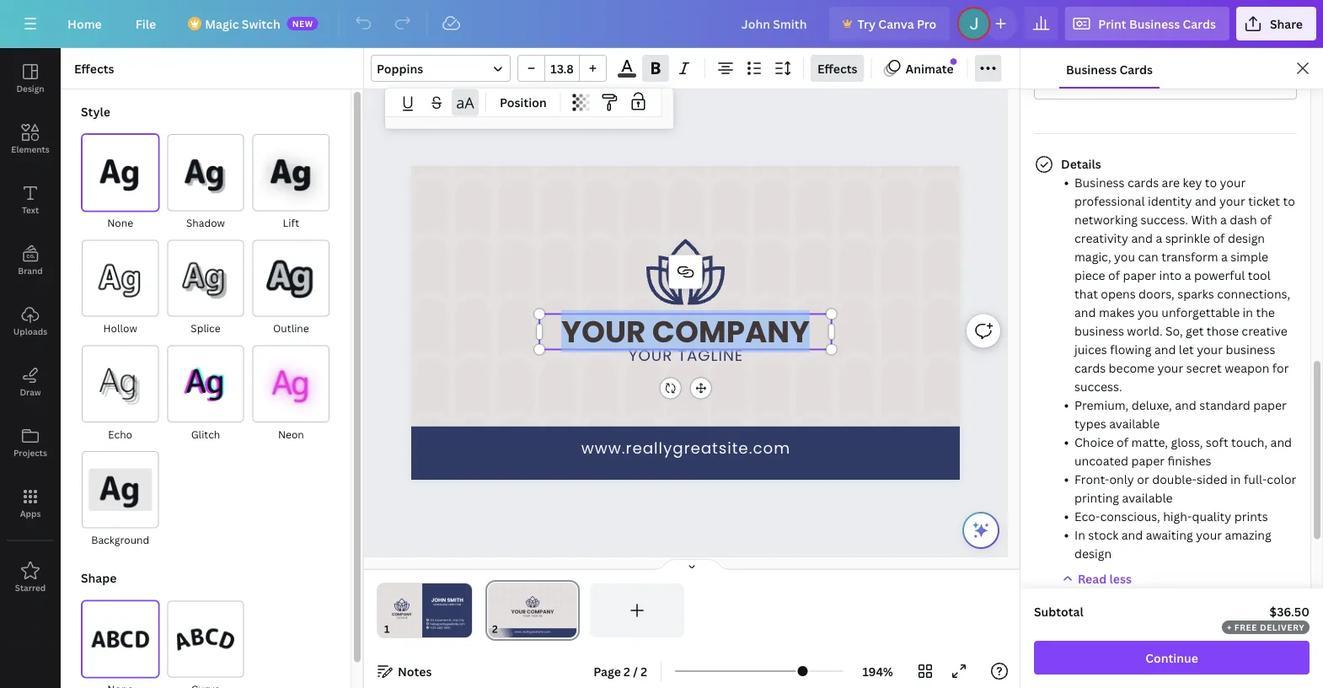 Task type: locate. For each thing, give the bounding box(es) containing it.
business for 50
[[1064, 75, 1114, 91]]

2 vertical spatial paper
[[1132, 452, 1166, 468]]

business inside details business cards are key to your professional identity and your ticket to networking success. with a dash of creativity and a sprinkle of design magic, you can transform a simple piece of paper into a powerful tool that opens doors, sparks connections, and makes you unforgettable in the business world. so, get those creative juices flowing and let your business cards become your secret weapon for success. premium, deluxe, and standard paper types available choice of matte, gloss, soft touch, and uncoated paper finishes front-only or double-sided in full-color printing available eco-conscious, high-quality prints in stock and awaiting your amazing design
[[1075, 174, 1125, 190]]

1 vertical spatial design
[[1075, 545, 1112, 561]]

draw
[[20, 386, 41, 398]]

uncoated
[[1075, 452, 1129, 468]]

#443737 image
[[618, 74, 636, 78], [618, 74, 636, 78]]

only
[[1110, 471, 1135, 487]]

0 vertical spatial to
[[1206, 174, 1218, 190]]

home link
[[54, 7, 115, 40]]

company
[[653, 310, 810, 352]]

continue
[[1146, 650, 1199, 666]]

of down with
[[1214, 230, 1226, 246]]

0 vertical spatial cards
[[1128, 174, 1160, 190]]

and right the touch,
[[1271, 434, 1293, 450]]

www.reallygreatsite.com
[[582, 437, 791, 459]]

design down dash
[[1229, 230, 1266, 246]]

printing
[[1075, 490, 1120, 506]]

new image
[[951, 59, 957, 65]]

cards inside "dropdown button"
[[1184, 16, 1217, 32]]

outline
[[273, 321, 309, 335]]

list
[[1062, 173, 1298, 562]]

matte,
[[1132, 434, 1169, 450]]

business up weapon
[[1226, 341, 1276, 357]]

get
[[1187, 323, 1205, 339]]

business for print
[[1130, 16, 1181, 32]]

1 vertical spatial cards
[[1075, 360, 1107, 376]]

neon button
[[252, 345, 331, 444]]

finishes
[[1168, 452, 1212, 468]]

in left 'full-'
[[1231, 471, 1242, 487]]

1 horizontal spatial business
[[1226, 341, 1276, 357]]

0 horizontal spatial 2
[[624, 663, 631, 679]]

you left "can"
[[1115, 248, 1136, 264]]

1 vertical spatial you
[[1138, 304, 1159, 320]]

1 horizontal spatial you
[[1138, 304, 1159, 320]]

cards inside button
[[1117, 75, 1150, 91]]

0 vertical spatial $36.50
[[1227, 75, 1267, 91]]

creativity
[[1075, 230, 1129, 246]]

to
[[1206, 174, 1218, 190], [1284, 193, 1296, 209]]

sprinkle
[[1166, 230, 1211, 246]]

file button
[[122, 7, 170, 40]]

notes
[[398, 663, 432, 679]]

0 horizontal spatial business
[[1075, 323, 1125, 339]]

0 horizontal spatial $36.50
[[1227, 75, 1267, 91]]

0 horizontal spatial effects
[[74, 60, 114, 76]]

$36.50 up the delivery
[[1270, 603, 1310, 619]]

paper down matte,
[[1132, 452, 1166, 468]]

0 horizontal spatial design
[[1075, 545, 1112, 561]]

paper down "can"
[[1124, 267, 1157, 283]]

hide pages image
[[652, 558, 733, 572]]

and up "can"
[[1132, 230, 1154, 246]]

business up juices
[[1075, 323, 1125, 339]]

text button
[[0, 169, 61, 230]]

1 effects from the left
[[74, 60, 114, 76]]

in
[[1243, 304, 1254, 320], [1231, 471, 1242, 487]]

0 vertical spatial in
[[1243, 304, 1254, 320]]

2 right / in the bottom of the page
[[641, 663, 648, 679]]

paper
[[1124, 267, 1157, 283], [1254, 397, 1288, 413], [1132, 452, 1166, 468]]

conscious,
[[1101, 508, 1161, 524]]

a up powerful
[[1222, 248, 1229, 264]]

of down ticket
[[1261, 211, 1273, 227]]

0 vertical spatial paper
[[1124, 267, 1157, 283]]

less
[[1110, 570, 1132, 586]]

shadow button
[[166, 133, 245, 232]]

to right ticket
[[1284, 193, 1296, 209]]

1 horizontal spatial in
[[1243, 304, 1254, 320]]

in left the
[[1243, 304, 1254, 320]]

paper down the for
[[1254, 397, 1288, 413]]

2 left / in the bottom of the page
[[624, 663, 631, 679]]

1 vertical spatial in
[[1231, 471, 1242, 487]]

1 horizontal spatial $36.50
[[1270, 603, 1310, 619]]

deluxe,
[[1132, 397, 1173, 413]]

1 horizontal spatial 2
[[641, 663, 648, 679]]

1 vertical spatial business
[[1226, 341, 1276, 357]]

1 horizontal spatial to
[[1284, 193, 1296, 209]]

and right deluxe,
[[1176, 397, 1197, 413]]

0 horizontal spatial in
[[1231, 471, 1242, 487]]

2 2 from the left
[[641, 663, 648, 679]]

powerful
[[1195, 267, 1246, 283]]

echo button
[[81, 345, 160, 444]]

of up opens
[[1109, 267, 1121, 283]]

makes
[[1100, 304, 1135, 320]]

and down so,
[[1155, 341, 1177, 357]]

premium,
[[1075, 397, 1129, 413]]

switch
[[242, 16, 281, 32]]

group
[[518, 55, 607, 82]]

touch,
[[1232, 434, 1268, 450]]

design down stock
[[1075, 545, 1112, 561]]

1 horizontal spatial effects
[[818, 60, 858, 76]]

poppins
[[377, 60, 424, 76]]

glitch
[[191, 427, 220, 441]]

connections,
[[1218, 285, 1291, 301]]

effects down try
[[818, 60, 858, 76]]

+
[[1228, 621, 1233, 633]]

0 vertical spatial success.
[[1141, 211, 1189, 227]]

0 horizontal spatial cards
[[1075, 360, 1107, 376]]

elements
[[11, 143, 50, 155]]

and down conscious,
[[1122, 527, 1144, 543]]

your for your tagline
[[629, 345, 673, 366]]

of
[[1261, 211, 1273, 227], [1214, 230, 1226, 246], [1109, 267, 1121, 283], [1117, 434, 1129, 450]]

1 vertical spatial success.
[[1075, 378, 1123, 394]]

apps
[[20, 508, 41, 519]]

design
[[1229, 230, 1266, 246], [1075, 545, 1112, 561]]

0 horizontal spatial you
[[1115, 248, 1136, 264]]

business for details
[[1075, 174, 1125, 190]]

eco-
[[1075, 508, 1101, 524]]

into
[[1160, 267, 1182, 283]]

your tagline
[[629, 345, 744, 366]]

1 vertical spatial $36.50
[[1270, 603, 1310, 619]]

shape element
[[81, 569, 331, 688]]

success. down identity
[[1141, 211, 1189, 227]]

text
[[22, 204, 39, 215]]

share
[[1271, 16, 1304, 32]]

business
[[1130, 16, 1181, 32], [1067, 61, 1118, 77], [1064, 75, 1114, 91], [1075, 174, 1125, 190]]

0 horizontal spatial to
[[1206, 174, 1218, 190]]

available down or
[[1123, 490, 1173, 506]]

page
[[594, 663, 621, 679]]

and
[[1196, 193, 1217, 209], [1132, 230, 1154, 246], [1075, 304, 1097, 320], [1155, 341, 1177, 357], [1176, 397, 1197, 413], [1271, 434, 1293, 450], [1122, 527, 1144, 543]]

outline button
[[252, 239, 331, 338]]

full-
[[1245, 471, 1268, 487]]

1 horizontal spatial success.
[[1141, 211, 1189, 227]]

lift button
[[252, 133, 331, 232]]

you
[[1115, 248, 1136, 264], [1138, 304, 1159, 320]]

front-
[[1075, 471, 1110, 487]]

success. up "premium,"
[[1075, 378, 1123, 394]]

cards for print business cards
[[1184, 16, 1217, 32]]

try canva pro button
[[829, 7, 951, 40]]

business inside "dropdown button"
[[1130, 16, 1181, 32]]

none
[[107, 216, 133, 230]]

you up 'world.'
[[1138, 304, 1159, 320]]

None button
[[1035, 66, 1298, 100]]

juices
[[1075, 341, 1108, 357]]

success.
[[1141, 211, 1189, 227], [1075, 378, 1123, 394]]

style element
[[81, 103, 331, 549]]

0 horizontal spatial success.
[[1075, 378, 1123, 394]]

$36.50 down share dropdown button
[[1227, 75, 1267, 91]]

effects up style
[[74, 60, 114, 76]]

business inside button
[[1067, 61, 1118, 77]]

194%
[[863, 663, 894, 679]]

available up matte,
[[1110, 415, 1161, 431]]

read
[[1079, 570, 1107, 586]]

none button containing 50 business cards
[[1035, 66, 1298, 100]]

that
[[1075, 285, 1099, 301]]

projects
[[13, 447, 47, 458]]

tagline
[[678, 345, 744, 366]]

starred button
[[0, 547, 61, 608]]

cards inside button
[[1120, 61, 1154, 77]]

$36.50
[[1227, 75, 1267, 91], [1270, 603, 1310, 619]]

1 horizontal spatial design
[[1229, 230, 1266, 246]]

new
[[292, 18, 314, 29]]

flowing
[[1111, 341, 1152, 357]]

cards left are
[[1128, 174, 1160, 190]]

brand
[[18, 265, 43, 276]]

to right key
[[1206, 174, 1218, 190]]

and up with
[[1196, 193, 1217, 209]]

canva
[[879, 16, 915, 32]]

2 effects from the left
[[818, 60, 858, 76]]

try canva pro
[[858, 16, 937, 32]]

side panel tab list
[[0, 48, 61, 608]]

business inside button
[[1064, 75, 1114, 91]]

cards down juices
[[1075, 360, 1107, 376]]

hollow button
[[81, 239, 160, 338]]

effects button
[[811, 55, 865, 82]]



Task type: describe. For each thing, give the bounding box(es) containing it.
1 vertical spatial paper
[[1254, 397, 1288, 413]]

none button
[[81, 133, 160, 232]]

business cards
[[1067, 61, 1154, 77]]

weapon
[[1226, 360, 1270, 376]]

cards for 50 business cards
[[1117, 75, 1150, 91]]

background button
[[81, 450, 160, 549]]

piece
[[1075, 267, 1106, 283]]

let
[[1180, 341, 1195, 357]]

$36.50 for subtotal
[[1270, 603, 1310, 619]]

splice
[[191, 321, 221, 335]]

home
[[67, 16, 102, 32]]

draw button
[[0, 352, 61, 412]]

details
[[1062, 156, 1102, 172]]

try
[[858, 16, 876, 32]]

design
[[16, 83, 44, 94]]

Your Company text field
[[540, 310, 832, 352]]

starred
[[15, 582, 46, 593]]

secret
[[1187, 360, 1223, 376]]

key
[[1184, 174, 1203, 190]]

continue button
[[1035, 641, 1310, 675]]

sided
[[1197, 471, 1228, 487]]

a right with
[[1221, 211, 1228, 227]]

simple
[[1231, 248, 1269, 264]]

list containing business cards are key to your professional identity and your ticket to networking success. with a dash of creativity and a sprinkle of design magic, you can transform a simple piece of paper into a powerful tool that opens doors, sparks connections, and makes you unforgettable in the business world. so, get those creative juices flowing and let your business cards become your secret weapon for success.
[[1062, 173, 1298, 562]]

stock
[[1089, 527, 1119, 543]]

1 vertical spatial to
[[1284, 193, 1296, 209]]

with
[[1192, 211, 1218, 227]]

background
[[91, 533, 149, 547]]

shadow
[[186, 216, 225, 230]]

for
[[1273, 360, 1290, 376]]

prints
[[1235, 508, 1269, 524]]

1 vertical spatial available
[[1123, 490, 1173, 506]]

subtotal
[[1035, 603, 1084, 619]]

animate button
[[879, 55, 961, 82]]

pro
[[917, 16, 937, 32]]

1 2 from the left
[[624, 663, 631, 679]]

networking
[[1075, 211, 1138, 227]]

dash
[[1231, 211, 1258, 227]]

become
[[1109, 360, 1155, 376]]

sparks
[[1178, 285, 1215, 301]]

50 business cards
[[1046, 75, 1150, 91]]

main menu bar
[[0, 0, 1324, 48]]

echo
[[108, 427, 132, 441]]

opens
[[1102, 285, 1136, 301]]

color
[[1268, 471, 1297, 487]]

notes button
[[371, 658, 439, 685]]

neon
[[278, 427, 304, 441]]

glitch button
[[166, 345, 245, 444]]

brand button
[[0, 230, 61, 291]]

delivery
[[1261, 621, 1306, 633]]

magic,
[[1075, 248, 1112, 264]]

a right into
[[1185, 267, 1192, 283]]

free
[[1235, 621, 1258, 633]]

read less
[[1079, 570, 1132, 586]]

effects inside dropdown button
[[818, 60, 858, 76]]

ticket
[[1249, 193, 1281, 209]]

amazing
[[1226, 527, 1272, 543]]

Page title text field
[[505, 621, 512, 638]]

– – number field
[[551, 60, 574, 76]]

share button
[[1237, 7, 1317, 40]]

business cards button
[[1060, 48, 1160, 89]]

identity
[[1149, 193, 1193, 209]]

194% button
[[851, 658, 906, 685]]

position button
[[493, 89, 554, 116]]

0 vertical spatial business
[[1075, 323, 1125, 339]]

your for your company
[[562, 310, 646, 352]]

0 vertical spatial design
[[1229, 230, 1266, 246]]

read less button
[[1058, 566, 1298, 588]]

gloss,
[[1172, 434, 1204, 450]]

0 vertical spatial you
[[1115, 248, 1136, 264]]

awaiting
[[1147, 527, 1194, 543]]

those
[[1207, 323, 1240, 339]]

canva assistant image
[[971, 520, 992, 541]]

soft
[[1207, 434, 1229, 450]]

uploads
[[13, 326, 47, 337]]

the
[[1257, 304, 1276, 320]]

0 vertical spatial available
[[1110, 415, 1161, 431]]

design button
[[0, 48, 61, 109]]

and down that
[[1075, 304, 1097, 320]]

50
[[1046, 75, 1061, 91]]

tool
[[1249, 267, 1272, 283]]

page 2 / 2
[[594, 663, 648, 679]]

or
[[1138, 471, 1150, 487]]

lift
[[283, 216, 299, 230]]

double-
[[1153, 471, 1197, 487]]

/
[[633, 663, 638, 679]]

creative
[[1242, 323, 1288, 339]]

Design title text field
[[728, 7, 823, 40]]

$36.50 for 50 business cards
[[1227, 75, 1267, 91]]

transform
[[1162, 248, 1219, 264]]

+ free delivery
[[1228, 621, 1306, 633]]

shape
[[81, 570, 117, 586]]

in
[[1075, 527, 1086, 543]]

of left matte,
[[1117, 434, 1129, 450]]

magic switch
[[205, 16, 281, 32]]

a up "can"
[[1156, 230, 1163, 246]]

poppins button
[[371, 55, 511, 82]]

1 horizontal spatial cards
[[1128, 174, 1160, 190]]

page 2 image
[[486, 584, 580, 638]]



Task type: vqa. For each thing, say whether or not it's contained in the screenshot.
BUSINESS CARDS "button"
yes



